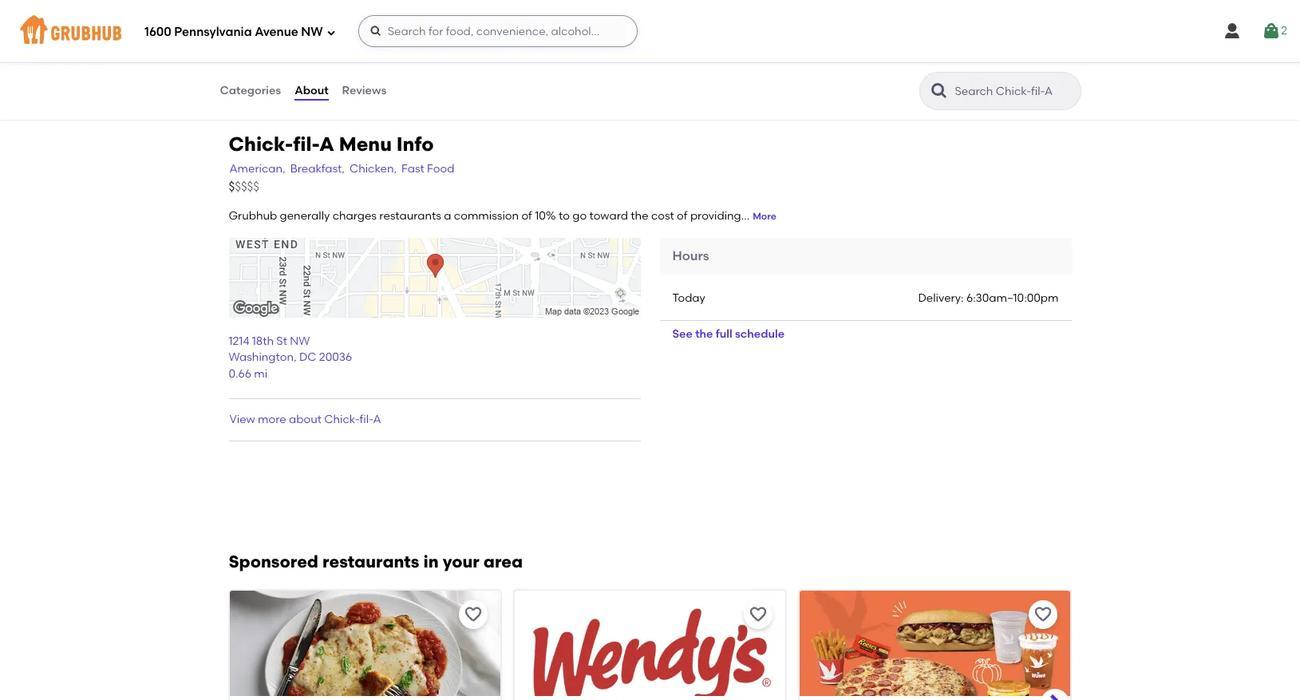 Task type: vqa. For each thing, say whether or not it's contained in the screenshot.
the Sort
no



Task type: locate. For each thing, give the bounding box(es) containing it.
reviews
[[342, 84, 387, 97]]

0 vertical spatial chick-
[[229, 133, 293, 156]]

of
[[522, 209, 532, 223], [677, 209, 688, 223]]

fil-
[[293, 133, 319, 156], [360, 413, 373, 426]]

1 vertical spatial chick-
[[324, 413, 360, 426]]

hours
[[673, 248, 709, 263]]

0 horizontal spatial the
[[631, 209, 649, 223]]

pennsylvania
[[174, 24, 252, 39]]

nw inside 1214 18th st nw washington , dc 20036 0.66 mi
[[290, 334, 310, 348]]

2 save this restaurant image from the left
[[749, 605, 768, 625]]

wawa logo image
[[800, 591, 1071, 700]]

reviews button
[[341, 62, 387, 120]]

nw up ,
[[290, 334, 310, 348]]

save this restaurant button
[[459, 601, 488, 629], [744, 601, 773, 629], [1029, 601, 1058, 629]]

area
[[484, 552, 523, 572]]

save this restaurant button for wawa logo
[[1029, 601, 1058, 629]]

0.66
[[229, 367, 251, 380]]

1 vertical spatial nw
[[290, 334, 310, 348]]

the left "full"
[[695, 328, 713, 341]]

save this restaurant image for the wendy's logo save this restaurant button
[[749, 605, 768, 625]]

chick- up american,
[[229, 133, 293, 156]]

american, breakfast, chicken, fast food
[[229, 162, 454, 176]]

1 vertical spatial restaurants
[[323, 552, 419, 572]]

1 horizontal spatial of
[[677, 209, 688, 223]]

the
[[631, 209, 649, 223], [695, 328, 713, 341]]

svg image inside 2 button
[[1262, 22, 1281, 41]]

toward
[[589, 209, 628, 223]]

restaurants left the a
[[379, 209, 441, 223]]

see the full schedule
[[673, 328, 785, 341]]

2 horizontal spatial save this restaurant button
[[1029, 601, 1058, 629]]

svg image
[[1223, 22, 1242, 41], [1262, 22, 1281, 41], [369, 25, 382, 38]]

1 horizontal spatial chick-
[[324, 413, 360, 426]]

more
[[258, 413, 286, 426]]

1 horizontal spatial the
[[695, 328, 713, 341]]

about button
[[294, 62, 329, 120]]

chick- right about
[[324, 413, 360, 426]]

your
[[443, 552, 480, 572]]

categories button
[[219, 62, 282, 120]]

generally
[[280, 209, 330, 223]]

of left the 10%
[[522, 209, 532, 223]]

american,
[[229, 162, 286, 176]]

sponsored
[[229, 552, 318, 572]]

0 horizontal spatial svg image
[[369, 25, 382, 38]]

a up breakfast,
[[319, 133, 334, 156]]

2 horizontal spatial svg image
[[1262, 22, 1281, 41]]

nw
[[301, 24, 323, 39], [290, 334, 310, 348]]

view more about chick-fil-a
[[229, 413, 381, 426]]

0 horizontal spatial a
[[319, 133, 334, 156]]

nw inside main navigation navigation
[[301, 24, 323, 39]]

1 horizontal spatial save this restaurant image
[[749, 605, 768, 625]]

menu
[[339, 133, 392, 156]]

chick-fil-a menu info
[[229, 133, 434, 156]]

save this restaurant image for wawa logo's save this restaurant button
[[1034, 605, 1053, 625]]

the inside button
[[695, 328, 713, 341]]

commission
[[454, 209, 519, 223]]

save this restaurant image
[[464, 605, 483, 625], [749, 605, 768, 625], [1034, 605, 1053, 625]]

charges
[[333, 209, 377, 223]]

wendy's logo image
[[515, 591, 786, 700]]

the left cost at top
[[631, 209, 649, 223]]

of right cost at top
[[677, 209, 688, 223]]

st
[[276, 334, 287, 348]]

3 save this restaurant image from the left
[[1034, 605, 1053, 625]]

2
[[1281, 24, 1288, 37]]

a
[[319, 133, 334, 156], [373, 413, 381, 426]]

1 save this restaurant button from the left
[[459, 601, 488, 629]]

2 button
[[1262, 17, 1288, 45]]

restaurants
[[379, 209, 441, 223], [323, 552, 419, 572]]

categories
[[220, 84, 281, 97]]

chick-
[[229, 133, 293, 156], [324, 413, 360, 426]]

0 horizontal spatial save this restaurant button
[[459, 601, 488, 629]]

save this restaurant image for save this restaurant button for the palm logo
[[464, 605, 483, 625]]

a right about
[[373, 413, 381, 426]]

fil- right about
[[360, 413, 373, 426]]

0 vertical spatial nw
[[301, 24, 323, 39]]

1 save this restaurant image from the left
[[464, 605, 483, 625]]

search icon image
[[930, 81, 949, 101]]

in
[[423, 552, 439, 572]]

1 vertical spatial a
[[373, 413, 381, 426]]

the palm logo image
[[229, 591, 500, 700]]

fil- up breakfast,
[[293, 133, 319, 156]]

1600 pennsylvania avenue nw
[[144, 24, 323, 39]]

today
[[673, 292, 706, 305]]

20036
[[319, 351, 352, 364]]

2 horizontal spatial save this restaurant image
[[1034, 605, 1053, 625]]

dc
[[299, 351, 316, 364]]

0 vertical spatial the
[[631, 209, 649, 223]]

2 save this restaurant button from the left
[[744, 601, 773, 629]]

0 vertical spatial a
[[319, 133, 334, 156]]

0 horizontal spatial save this restaurant image
[[464, 605, 483, 625]]

nw left svg image
[[301, 24, 323, 39]]

delivery:
[[918, 292, 964, 305]]

save this restaurant button for the wendy's logo
[[744, 601, 773, 629]]

full
[[716, 328, 733, 341]]

0 vertical spatial fil-
[[293, 133, 319, 156]]

3 save this restaurant button from the left
[[1029, 601, 1058, 629]]

1 horizontal spatial save this restaurant button
[[744, 601, 773, 629]]

restaurants left in
[[323, 552, 419, 572]]

1 vertical spatial the
[[695, 328, 713, 341]]

1 horizontal spatial fil-
[[360, 413, 373, 426]]

0 horizontal spatial of
[[522, 209, 532, 223]]

$$$$$
[[229, 179, 259, 194]]



Task type: describe. For each thing, give the bounding box(es) containing it.
$
[[229, 179, 235, 194]]

10%
[[535, 209, 556, 223]]

save this restaurant button for the palm logo
[[459, 601, 488, 629]]

avenue
[[255, 24, 298, 39]]

delivery: 6:30am–10:00pm
[[918, 292, 1059, 305]]

mi
[[254, 367, 268, 380]]

about
[[289, 413, 322, 426]]

Search for food, convenience, alcohol... search field
[[358, 15, 638, 47]]

nw for avenue
[[301, 24, 323, 39]]

about
[[295, 84, 329, 97]]

to
[[559, 209, 570, 223]]

breakfast, button
[[290, 161, 346, 179]]

1600
[[144, 24, 171, 39]]

chicken, button
[[349, 161, 398, 179]]

6:30am–10:00pm
[[967, 292, 1059, 305]]

more button
[[753, 210, 777, 224]]

0 horizontal spatial fil-
[[293, 133, 319, 156]]

sponsored restaurants in your area
[[229, 552, 523, 572]]

grubhub
[[229, 209, 277, 223]]

a
[[444, 209, 451, 223]]

american, button
[[229, 161, 286, 179]]

washington
[[229, 351, 294, 364]]

...
[[741, 209, 750, 223]]

chicken,
[[350, 162, 397, 176]]

2 of from the left
[[677, 209, 688, 223]]

info
[[396, 133, 434, 156]]

Search Chick-fil-A search field
[[954, 84, 1076, 99]]

1214
[[229, 334, 249, 348]]

svg image
[[326, 28, 336, 37]]

see the full schedule button
[[660, 321, 797, 349]]

1214 18th st nw washington , dc 20036 0.66 mi
[[229, 334, 352, 380]]

see
[[673, 328, 693, 341]]

breakfast,
[[290, 162, 345, 176]]

0 horizontal spatial chick-
[[229, 133, 293, 156]]

1 vertical spatial fil-
[[360, 413, 373, 426]]

1 of from the left
[[522, 209, 532, 223]]

1 horizontal spatial svg image
[[1223, 22, 1242, 41]]

food
[[427, 162, 454, 176]]

fast food button
[[401, 161, 455, 179]]

main navigation navigation
[[0, 0, 1300, 62]]

0 vertical spatial restaurants
[[379, 209, 441, 223]]

,
[[294, 351, 297, 364]]

more
[[753, 211, 777, 222]]

schedule
[[735, 328, 785, 341]]

1 horizontal spatial a
[[373, 413, 381, 426]]

view
[[229, 413, 255, 426]]

18th
[[252, 334, 274, 348]]

fast
[[402, 162, 424, 176]]

grubhub generally charges restaurants a commission of 10% to go toward the cost of providing ... more
[[229, 209, 777, 223]]

providing
[[690, 209, 741, 223]]

go
[[573, 209, 587, 223]]

nw for st
[[290, 334, 310, 348]]

cost
[[651, 209, 674, 223]]



